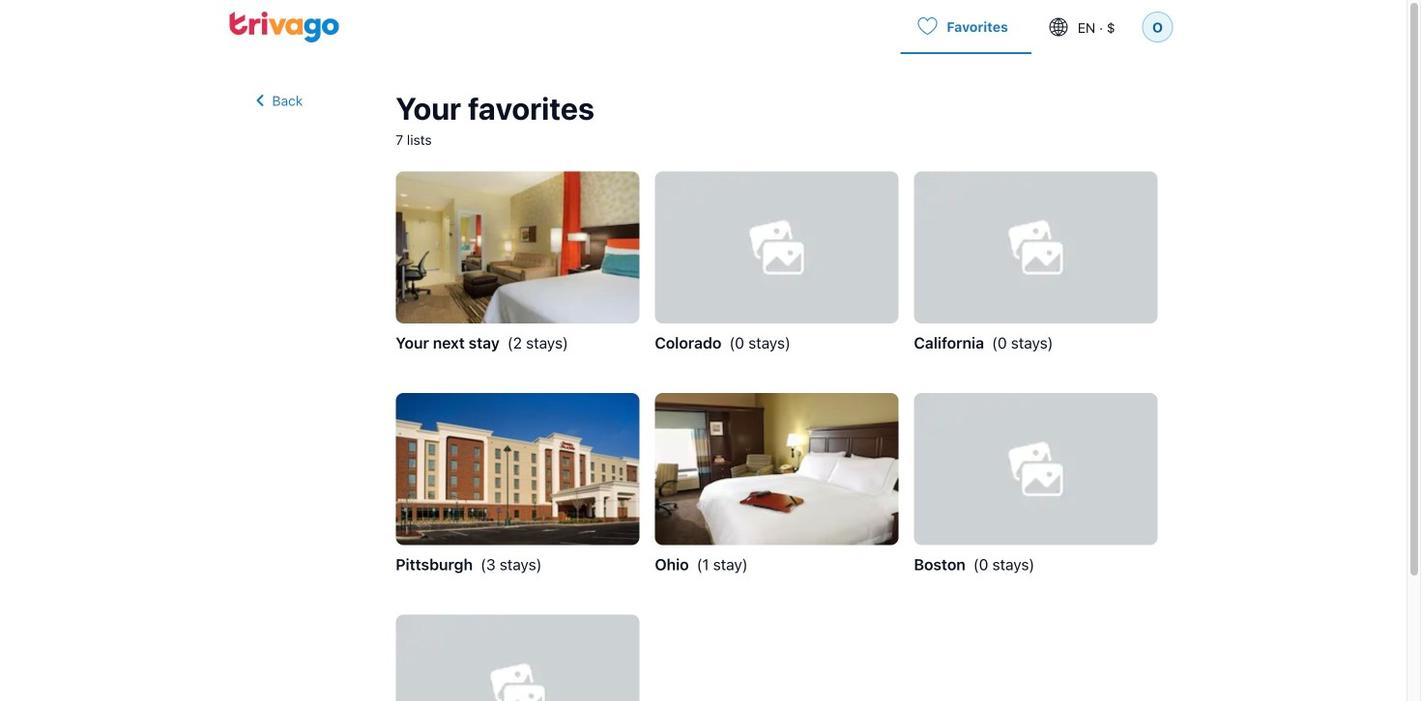 Task type: locate. For each thing, give the bounding box(es) containing it.
boston image
[[914, 393, 1158, 546]]

your next stay image
[[396, 172, 639, 324]]



Task type: vqa. For each thing, say whether or not it's contained in the screenshot.
second Very from the top
no



Task type: describe. For each thing, give the bounding box(es) containing it.
california image
[[914, 172, 1158, 324]]

colorado image
[[655, 172, 898, 324]]

pittsburgh image
[[396, 393, 639, 546]]

new york image
[[396, 615, 639, 702]]

ohio image
[[655, 393, 898, 546]]

trivago logo image
[[230, 12, 340, 43]]



